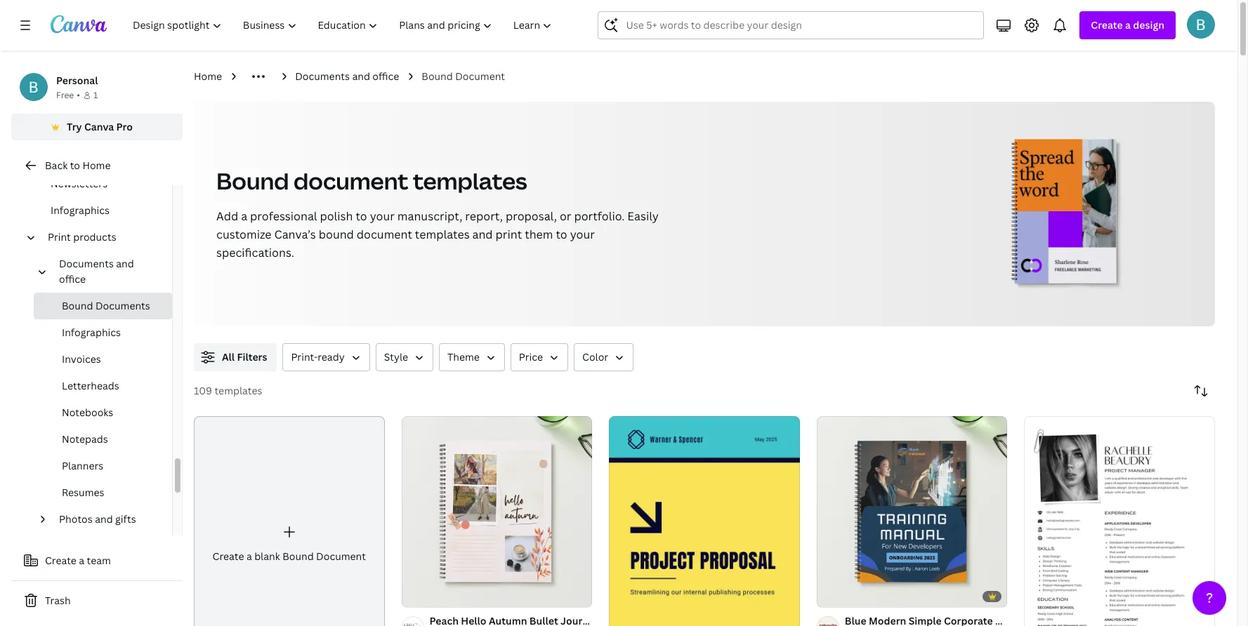 Task type: vqa. For each thing, say whether or not it's contained in the screenshot.
Documents
yes



Task type: describe. For each thing, give the bounding box(es) containing it.
portfolio.
[[574, 209, 625, 224]]

1 of 3
[[827, 591, 850, 601]]

proposal,
[[506, 209, 557, 224]]

free •
[[56, 89, 80, 101]]

design
[[1133, 18, 1165, 32]]

1 for 1 of 2
[[411, 591, 416, 601]]

1 for 1 of 3
[[827, 591, 831, 601]]

Search search field
[[626, 12, 975, 39]]

documents and office button
[[53, 251, 164, 293]]

1 horizontal spatial documents and office
[[295, 70, 399, 83]]

canva
[[84, 120, 114, 133]]

photos and gifts button
[[53, 507, 164, 533]]

notebooks
[[62, 406, 113, 419]]

office inside button
[[59, 273, 86, 286]]

1 of 2 link
[[402, 417, 592, 607]]

try canva pro
[[67, 120, 133, 133]]

color button
[[574, 344, 634, 372]]

ready
[[318, 351, 345, 364]]

create a blank bound document link
[[194, 417, 385, 627]]

2
[[430, 591, 434, 601]]

109 templates
[[194, 384, 262, 398]]

polish
[[320, 209, 353, 224]]

create a design button
[[1080, 11, 1176, 39]]

2 vertical spatial documents
[[96, 299, 150, 313]]

planners link
[[34, 453, 172, 480]]

home link
[[194, 69, 222, 84]]

and left gifts
[[95, 513, 113, 526]]

theme button
[[439, 344, 505, 372]]

1 of 3 link
[[817, 417, 1008, 607]]

create a blank bound document
[[213, 550, 366, 563]]

3
[[845, 591, 850, 601]]

trash link
[[11, 587, 183, 615]]

team
[[87, 554, 111, 568]]

0 vertical spatial document
[[294, 166, 408, 196]]

style
[[384, 351, 408, 364]]

1 vertical spatial home
[[82, 159, 111, 172]]

pro
[[116, 120, 133, 133]]

back to home link
[[11, 152, 183, 180]]

simple corporate business bound document image
[[609, 417, 800, 627]]

planners
[[62, 459, 103, 473]]

1 vertical spatial your
[[570, 227, 595, 242]]

print
[[496, 227, 522, 242]]

Sort by button
[[1187, 377, 1215, 405]]

print-ready button
[[283, 344, 370, 372]]

print
[[48, 230, 71, 244]]

newsletters link
[[22, 171, 172, 197]]

add
[[216, 209, 238, 224]]

products
[[73, 230, 116, 244]]

create a blank bound document element
[[194, 417, 385, 627]]

invoices link
[[34, 346, 172, 373]]

a for blank
[[247, 550, 252, 563]]

bound document templates
[[216, 166, 527, 196]]

and down top level navigation element
[[352, 70, 370, 83]]

0 horizontal spatial your
[[370, 209, 395, 224]]

manuscript,
[[398, 209, 463, 224]]

and inside the add a professional polish to your manuscript, report, proposal, or portfolio. easily customize canva's bound document templates and print them to your specifications.
[[473, 227, 493, 242]]

bound document
[[422, 70, 505, 83]]

style button
[[376, 344, 434, 372]]

0 vertical spatial home
[[194, 70, 222, 83]]

print products
[[48, 230, 116, 244]]

canva's
[[274, 227, 316, 242]]

all
[[222, 351, 235, 364]]

add a professional polish to your manuscript, report, proposal, or portfolio. easily customize canva's bound document templates and print them to your specifications.
[[216, 209, 659, 261]]

1 vertical spatial infographics link
[[34, 320, 172, 346]]

report,
[[465, 209, 503, 224]]

create a team
[[45, 554, 111, 568]]

all filters button
[[194, 344, 277, 372]]

resumes link
[[34, 480, 172, 507]]

notebooks link
[[34, 400, 172, 426]]

of for 2
[[418, 591, 428, 601]]

filters
[[237, 351, 267, 364]]

black and white simple modern corporate resume image
[[1025, 417, 1215, 627]]

templates inside the add a professional polish to your manuscript, report, proposal, or portfolio. easily customize canva's bound document templates and print them to your specifications.
[[415, 227, 470, 242]]

notepads link
[[34, 426, 172, 453]]

print products link
[[42, 224, 164, 251]]

a for design
[[1126, 18, 1131, 32]]



Task type: locate. For each thing, give the bounding box(es) containing it.
0 horizontal spatial document
[[316, 550, 366, 563]]

easily
[[628, 209, 659, 224]]

0 vertical spatial infographics
[[51, 204, 110, 217]]

infographics down the newsletters
[[51, 204, 110, 217]]

a left team
[[79, 554, 84, 568]]

brad klo image
[[1187, 11, 1215, 39]]

a inside the add a professional polish to your manuscript, report, proposal, or portfolio. easily customize canva's bound document templates and print them to your specifications.
[[241, 209, 247, 224]]

office
[[373, 70, 399, 83], [59, 273, 86, 286]]

0 vertical spatial infographics link
[[22, 197, 172, 224]]

a inside dropdown button
[[1126, 18, 1131, 32]]

0 horizontal spatial of
[[418, 591, 428, 601]]

templates down manuscript,
[[415, 227, 470, 242]]

or
[[560, 209, 572, 224]]

a for professional
[[241, 209, 247, 224]]

0 vertical spatial office
[[373, 70, 399, 83]]

create left blank
[[213, 550, 244, 563]]

to right polish
[[356, 209, 367, 224]]

1 for 1
[[93, 89, 98, 101]]

create for create a team
[[45, 554, 76, 568]]

documents down "print products"
[[59, 257, 114, 270]]

documents down top level navigation element
[[295, 70, 350, 83]]

your down or
[[570, 227, 595, 242]]

document
[[294, 166, 408, 196], [357, 227, 412, 242]]

print-ready
[[291, 351, 345, 364]]

documents and office down top level navigation element
[[295, 70, 399, 83]]

0 horizontal spatial documents and office
[[59, 257, 134, 286]]

create inside button
[[45, 554, 76, 568]]

document up polish
[[294, 166, 408, 196]]

0 vertical spatial your
[[370, 209, 395, 224]]

2 vertical spatial templates
[[215, 384, 262, 398]]

office down top level navigation element
[[373, 70, 399, 83]]

1 vertical spatial document
[[316, 550, 366, 563]]

back
[[45, 159, 68, 172]]

of for 3
[[833, 591, 843, 601]]

0 horizontal spatial create
[[45, 554, 76, 568]]

and down print products link
[[116, 257, 134, 270]]

0 vertical spatial to
[[70, 159, 80, 172]]

1 vertical spatial to
[[356, 209, 367, 224]]

109
[[194, 384, 212, 398]]

0 horizontal spatial to
[[70, 159, 80, 172]]

infographics link up products
[[22, 197, 172, 224]]

a
[[1126, 18, 1131, 32], [241, 209, 247, 224], [247, 550, 252, 563], [79, 554, 84, 568]]

1 horizontal spatial your
[[570, 227, 595, 242]]

color
[[583, 351, 609, 364]]

0 horizontal spatial 1
[[93, 89, 98, 101]]

your
[[370, 209, 395, 224], [570, 227, 595, 242]]

gifts
[[115, 513, 136, 526]]

a left the design
[[1126, 18, 1131, 32]]

bound for bound documents
[[62, 299, 93, 313]]

1 horizontal spatial 1
[[411, 591, 416, 601]]

customize
[[216, 227, 272, 242]]

create a team button
[[11, 547, 183, 575]]

document
[[455, 70, 505, 83], [316, 550, 366, 563]]

invoices
[[62, 353, 101, 366]]

document right bound at top
[[357, 227, 412, 242]]

create inside dropdown button
[[1091, 18, 1123, 32]]

price button
[[511, 344, 568, 372]]

bound for bound document
[[422, 70, 453, 83]]

home
[[194, 70, 222, 83], [82, 159, 111, 172]]

documents down 'documents and office' button
[[96, 299, 150, 313]]

of left 3
[[833, 591, 843, 601]]

1 of 2
[[411, 591, 434, 601]]

1 vertical spatial office
[[59, 273, 86, 286]]

0 vertical spatial document
[[455, 70, 505, 83]]

newsletters
[[51, 177, 108, 190]]

1 vertical spatial templates
[[415, 227, 470, 242]]

of
[[418, 591, 428, 601], [833, 591, 843, 601]]

create a design
[[1091, 18, 1165, 32]]

letterheads link
[[34, 373, 172, 400]]

1 horizontal spatial of
[[833, 591, 843, 601]]

1 left 2
[[411, 591, 416, 601]]

and down report,
[[473, 227, 493, 242]]

photos and gifts
[[59, 513, 136, 526]]

templates down all filters button
[[215, 384, 262, 398]]

theme
[[448, 351, 480, 364]]

1 horizontal spatial document
[[455, 70, 505, 83]]

bound for bound document templates
[[216, 166, 289, 196]]

1
[[93, 89, 98, 101], [411, 591, 416, 601], [827, 591, 831, 601]]

1 vertical spatial infographics
[[62, 326, 121, 339]]

free
[[56, 89, 74, 101]]

your down bound document templates in the top of the page
[[370, 209, 395, 224]]

blue modern simple corporate business bound document image
[[817, 417, 1008, 607]]

to up the newsletters
[[70, 159, 80, 172]]

infographics
[[51, 204, 110, 217], [62, 326, 121, 339]]

2 horizontal spatial to
[[556, 227, 568, 242]]

try canva pro button
[[11, 114, 183, 141]]

letterheads
[[62, 379, 119, 393]]

create left the design
[[1091, 18, 1123, 32]]

2 horizontal spatial create
[[1091, 18, 1123, 32]]

None search field
[[598, 11, 985, 39]]

documents and office down products
[[59, 257, 134, 286]]

0 horizontal spatial home
[[82, 159, 111, 172]]

1 vertical spatial documents
[[59, 257, 114, 270]]

specifications.
[[216, 245, 294, 261]]

photos
[[59, 513, 93, 526]]

1 of from the left
[[418, 591, 428, 601]]

and inside documents and office
[[116, 257, 134, 270]]

documents
[[295, 70, 350, 83], [59, 257, 114, 270], [96, 299, 150, 313]]

a for team
[[79, 554, 84, 568]]

create left team
[[45, 554, 76, 568]]

1 left 3
[[827, 591, 831, 601]]

create
[[1091, 18, 1123, 32], [213, 550, 244, 563], [45, 554, 76, 568]]

1 right •
[[93, 89, 98, 101]]

print-
[[291, 351, 318, 364]]

templates up report,
[[413, 166, 527, 196]]

1 horizontal spatial home
[[194, 70, 222, 83]]

try
[[67, 120, 82, 133]]

create for create a blank bound document
[[213, 550, 244, 563]]

0 vertical spatial templates
[[413, 166, 527, 196]]

professional
[[250, 209, 317, 224]]

top level navigation element
[[124, 11, 564, 39]]

bound
[[422, 70, 453, 83], [216, 166, 289, 196], [62, 299, 93, 313], [283, 550, 314, 563]]

notepads
[[62, 433, 108, 446]]

office up "bound documents"
[[59, 273, 86, 286]]

a inside button
[[79, 554, 84, 568]]

price
[[519, 351, 543, 364]]

•
[[77, 89, 80, 101]]

infographics up invoices
[[62, 326, 121, 339]]

and
[[352, 70, 370, 83], [473, 227, 493, 242], [116, 257, 134, 270], [95, 513, 113, 526]]

personal
[[56, 74, 98, 87]]

0 vertical spatial documents
[[295, 70, 350, 83]]

bound document templates image
[[916, 102, 1215, 327], [1015, 139, 1117, 284]]

documents and office inside button
[[59, 257, 134, 286]]

peach hello autumn bullet journal bound document image
[[402, 417, 592, 607]]

to down or
[[556, 227, 568, 242]]

2 vertical spatial to
[[556, 227, 568, 242]]

back to home
[[45, 159, 111, 172]]

infographics link down "bound documents"
[[34, 320, 172, 346]]

a right add on the top
[[241, 209, 247, 224]]

all filters
[[222, 351, 267, 364]]

0 horizontal spatial office
[[59, 273, 86, 286]]

0 vertical spatial documents and office
[[295, 70, 399, 83]]

1 vertical spatial documents and office
[[59, 257, 134, 286]]

bound
[[319, 227, 354, 242]]

infographics link
[[22, 197, 172, 224], [34, 320, 172, 346]]

to inside back to home link
[[70, 159, 80, 172]]

1 horizontal spatial to
[[356, 209, 367, 224]]

resumes
[[62, 486, 104, 500]]

create for create a design
[[1091, 18, 1123, 32]]

trash
[[45, 594, 71, 608]]

bound documents
[[62, 299, 150, 313]]

2 horizontal spatial 1
[[827, 591, 831, 601]]

of left 2
[[418, 591, 428, 601]]

documents inside 'documents and office' button
[[59, 257, 114, 270]]

document inside the add a professional polish to your manuscript, report, proposal, or portfolio. easily customize canva's bound document templates and print them to your specifications.
[[357, 227, 412, 242]]

1 horizontal spatial create
[[213, 550, 244, 563]]

them
[[525, 227, 553, 242]]

2 of from the left
[[833, 591, 843, 601]]

1 vertical spatial document
[[357, 227, 412, 242]]

documents and office
[[295, 70, 399, 83], [59, 257, 134, 286]]

a left blank
[[247, 550, 252, 563]]

blank
[[254, 550, 280, 563]]

1 horizontal spatial office
[[373, 70, 399, 83]]



